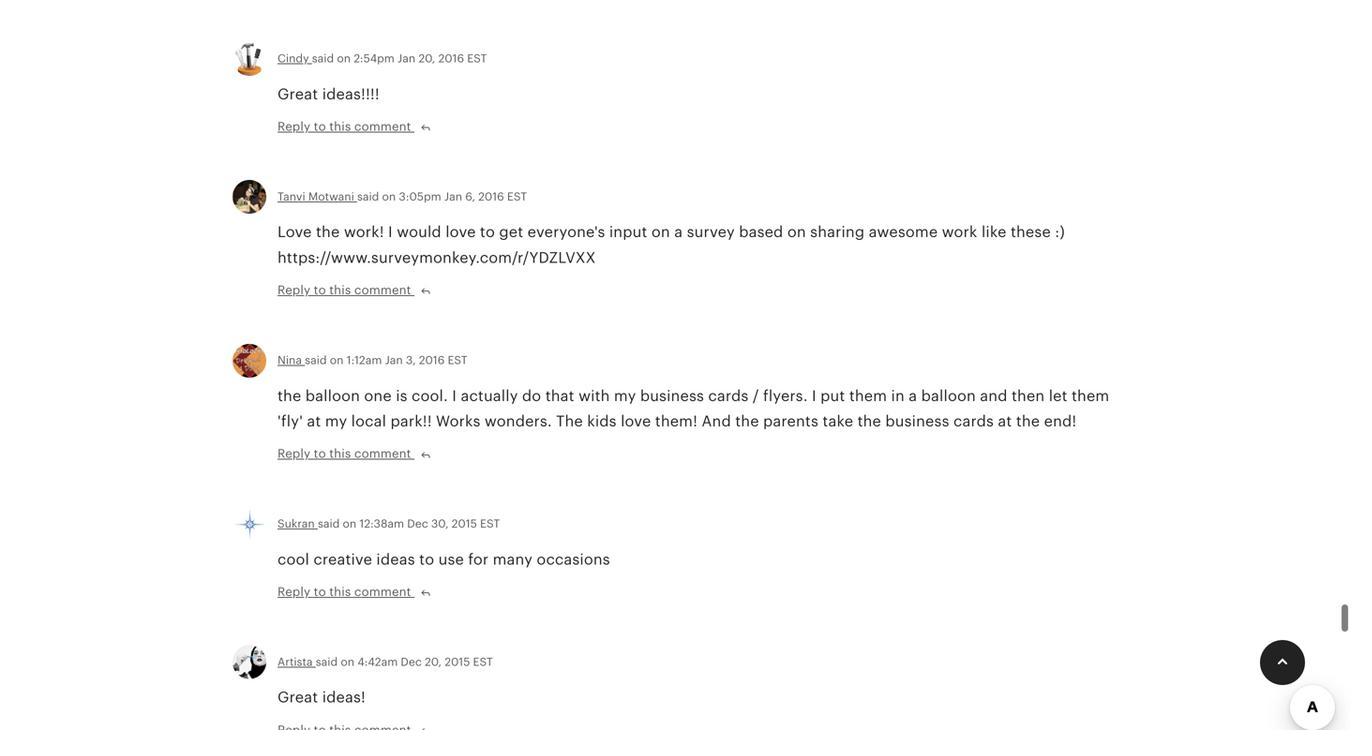Task type: describe. For each thing, give the bounding box(es) containing it.
said for balloon
[[305, 354, 327, 367]]

on right based at right
[[788, 224, 806, 241]]

love inside the balloon one is cool. i actually do that with my business cards / flyers. i put them in a balloon and then let them 'fly' at my local park!! works wonders.  the kids love them! and the parents take the business cards at the end!
[[621, 413, 651, 430]]

do
[[522, 388, 542, 405]]

cindy link
[[278, 52, 312, 65]]

30,
[[431, 518, 449, 531]]

input
[[610, 224, 648, 241]]

est for ideas!
[[473, 656, 493, 669]]

comment for the
[[354, 283, 411, 297]]

2016 for balloon
[[419, 354, 445, 367]]

local
[[351, 413, 386, 430]]

end!
[[1045, 413, 1077, 430]]

flyers.
[[764, 388, 808, 405]]

4:42am
[[358, 656, 398, 669]]

cool.
[[412, 388, 448, 405]]

1 them from the left
[[850, 388, 887, 405]]

0 horizontal spatial cards
[[709, 388, 749, 405]]

2016 for ideas!!!!
[[439, 52, 464, 65]]

nina
[[278, 354, 302, 367]]

jan for ideas!!!!
[[398, 52, 416, 65]]

est for balloon
[[448, 354, 468, 367]]

2015 for ideas!
[[445, 656, 470, 669]]

reply to this comment for creative
[[278, 585, 415, 599]]

great for great ideas!!!!
[[278, 86, 318, 103]]

1:12am jan 3, 2016 est link
[[347, 354, 468, 367]]

said for ideas!!!!
[[312, 52, 334, 65]]

reply to this comment link for balloon
[[278, 446, 432, 463]]

2 at from the left
[[998, 413, 1012, 430]]

this for creative
[[329, 585, 351, 599]]

a inside the balloon one is cool. i actually do that with my business cards / flyers. i put them in a balloon and then let them 'fly' at my local park!! works wonders.  the kids love them! and the parents take the business cards at the end!
[[909, 388, 918, 405]]

6,
[[465, 190, 476, 203]]

reply to this comment link for the
[[278, 282, 432, 299]]

said for ideas!
[[316, 656, 338, 669]]

with
[[579, 388, 610, 405]]

12:38am
[[360, 518, 404, 531]]

12:38am dec 30, 2015 est link
[[360, 518, 500, 531]]

tanvi motwani said on 3:05pm jan 6, 2016 est
[[278, 190, 527, 203]]

great ideas!
[[278, 690, 366, 707]]

jan for balloon
[[385, 354, 403, 367]]

like
[[982, 224, 1007, 241]]

2 horizontal spatial i
[[812, 388, 817, 405]]

ideas!!!!
[[322, 86, 380, 103]]

1 horizontal spatial my
[[614, 388, 636, 405]]

reply for love the work! i would love to get everyone's input on a survey based on sharing awesome work like these :) https://www.surveymonkey.com/r/ydzlvxx
[[278, 283, 311, 297]]

1 vertical spatial 2016
[[479, 190, 504, 203]]

artista
[[278, 656, 313, 669]]

cool creative ideas to use for many occasions
[[278, 551, 610, 568]]

wonders.
[[485, 413, 552, 430]]

est for creative
[[480, 518, 500, 531]]

cindy said on 2:54pm jan 20, 2016 est
[[278, 52, 487, 65]]

love
[[278, 224, 312, 241]]

get
[[499, 224, 524, 241]]

parents
[[764, 413, 819, 430]]

nina said on 1:12am jan 3, 2016 est
[[278, 354, 468, 367]]

the up 'fly'
[[278, 388, 301, 405]]

in
[[892, 388, 905, 405]]

and
[[702, 413, 731, 430]]

reply to this comment link for ideas!!!!
[[278, 118, 432, 135]]

1 balloon from the left
[[306, 388, 360, 405]]

reply for cool creative ideas to use for many occasions
[[278, 585, 311, 599]]

this for ideas!!!!
[[329, 120, 351, 134]]

1 vertical spatial my
[[325, 413, 347, 430]]

take
[[823, 413, 854, 430]]

love the work! i would love to get everyone's input on a survey based on sharing awesome work like these :) https://www.surveymonkey.com/r/ydzlvxx
[[278, 224, 1065, 266]]

cindy
[[278, 52, 309, 65]]

on left '4:42am'
[[341, 656, 355, 669]]

sukran link
[[278, 518, 318, 531]]

one
[[364, 388, 392, 405]]

1 horizontal spatial i
[[452, 388, 457, 405]]

the
[[556, 413, 583, 430]]

ideas!
[[322, 690, 366, 707]]

1 vertical spatial jan
[[444, 190, 462, 203]]

a inside love the work! i would love to get everyone's input on a survey based on sharing awesome work like these :) https://www.surveymonkey.com/r/ydzlvxx
[[675, 224, 683, 241]]

sukran
[[278, 518, 315, 531]]

'fly'
[[278, 413, 303, 430]]

nina link
[[278, 354, 305, 367]]

to inside love the work! i would love to get everyone's input on a survey based on sharing awesome work like these :) https://www.surveymonkey.com/r/ydzlvxx
[[480, 224, 495, 241]]

3:05pm
[[399, 190, 442, 203]]

1 at from the left
[[307, 413, 321, 430]]

park!!
[[391, 413, 432, 430]]



Task type: locate. For each thing, give the bounding box(es) containing it.
3:05pm jan 6, 2016 est link
[[399, 190, 527, 203]]

great down artista link
[[278, 690, 318, 707]]

4 comment from the top
[[354, 585, 411, 599]]

4 reply to this comment link from the top
[[278, 584, 432, 601]]

based
[[739, 224, 784, 241]]

4 reply from the top
[[278, 585, 311, 599]]

great ideas!!!!
[[278, 86, 380, 103]]

1 horizontal spatial balloon
[[922, 388, 976, 405]]

on right the "input"
[[652, 224, 670, 241]]

2015 for creative
[[452, 518, 477, 531]]

1:12am
[[347, 354, 382, 367]]

love right the 'kids'
[[621, 413, 651, 430]]

the inside love the work! i would love to get everyone's input on a survey based on sharing awesome work like these :) https://www.surveymonkey.com/r/ydzlvxx
[[316, 224, 340, 241]]

the right take
[[858, 413, 882, 430]]

to for balloon
[[314, 447, 326, 461]]

reply to this comment down creative
[[278, 585, 415, 599]]

artista said on 4:42am dec 20, 2015 est
[[278, 656, 493, 669]]

1 vertical spatial 20,
[[425, 656, 442, 669]]

1 vertical spatial great
[[278, 690, 318, 707]]

4 reply to this comment from the top
[[278, 585, 415, 599]]

0 horizontal spatial at
[[307, 413, 321, 430]]

them right let
[[1072, 388, 1110, 405]]

0 horizontal spatial business
[[640, 388, 704, 405]]

1 great from the top
[[278, 86, 318, 103]]

work
[[942, 224, 978, 241]]

jan left '3,'
[[385, 354, 403, 367]]

balloon left and
[[922, 388, 976, 405]]

20, right '4:42am'
[[425, 656, 442, 669]]

them left in
[[850, 388, 887, 405]]

2 comment from the top
[[354, 283, 411, 297]]

reply for the balloon one is cool. i actually do that with my business cards / flyers. i put them in a balloon and then let them 'fly' at my local park!! works wonders.  the kids love them! and the parents take the business cards at the end!
[[278, 447, 311, 461]]

2016 right '3,'
[[419, 354, 445, 367]]

this for balloon
[[329, 447, 351, 461]]

these
[[1011, 224, 1051, 241]]

dec
[[407, 518, 428, 531], [401, 656, 422, 669]]

dec right '4:42am'
[[401, 656, 422, 669]]

them
[[850, 388, 887, 405], [1072, 388, 1110, 405]]

3,
[[406, 354, 416, 367]]

tanvi motwani link
[[278, 190, 357, 203]]

put
[[821, 388, 846, 405]]

balloon
[[306, 388, 360, 405], [922, 388, 976, 405]]

1 this from the top
[[329, 120, 351, 134]]

0 vertical spatial a
[[675, 224, 683, 241]]

reply to this comment
[[278, 120, 415, 134], [278, 283, 415, 297], [278, 447, 415, 461], [278, 585, 415, 599]]

/
[[753, 388, 759, 405]]

2:54pm
[[354, 52, 395, 65]]

my
[[614, 388, 636, 405], [325, 413, 347, 430]]

0 horizontal spatial i
[[388, 224, 393, 241]]

comment down work!
[[354, 283, 411, 297]]

2015 right '4:42am'
[[445, 656, 470, 669]]

est
[[467, 52, 487, 65], [507, 190, 527, 203], [448, 354, 468, 367], [480, 518, 500, 531], [473, 656, 493, 669]]

reply to this comment link down local
[[278, 446, 432, 463]]

this
[[329, 120, 351, 134], [329, 283, 351, 297], [329, 447, 351, 461], [329, 585, 351, 599]]

comment for ideas!!!!
[[354, 120, 411, 134]]

reply to this comment link down work!
[[278, 282, 432, 299]]

to for the
[[314, 283, 326, 297]]

occasions
[[537, 551, 610, 568]]

20, for ideas!
[[425, 656, 442, 669]]

said right cindy
[[312, 52, 334, 65]]

works
[[436, 413, 481, 430]]

then
[[1012, 388, 1045, 405]]

3 reply to this comment link from the top
[[278, 446, 432, 463]]

reply to this comment down work!
[[278, 283, 415, 297]]

great for great ideas!
[[278, 690, 318, 707]]

i left put
[[812, 388, 817, 405]]

2016 right 2:54pm
[[439, 52, 464, 65]]

my left local
[[325, 413, 347, 430]]

said right artista
[[316, 656, 338, 669]]

0 horizontal spatial love
[[446, 224, 476, 241]]

said right nina at left
[[305, 354, 327, 367]]

0 vertical spatial great
[[278, 86, 318, 103]]

work!
[[344, 224, 384, 241]]

reply to this comment link down ideas!!!!
[[278, 118, 432, 135]]

0 horizontal spatial my
[[325, 413, 347, 430]]

dec for ideas!
[[401, 656, 422, 669]]

2016 right 6,
[[479, 190, 504, 203]]

2 this from the top
[[329, 283, 351, 297]]

cool
[[278, 551, 309, 568]]

use
[[439, 551, 464, 568]]

said
[[312, 52, 334, 65], [357, 190, 379, 203], [305, 354, 327, 367], [318, 518, 340, 531], [316, 656, 338, 669]]

2 vertical spatial jan
[[385, 354, 403, 367]]

2 them from the left
[[1072, 388, 1110, 405]]

on
[[337, 52, 351, 65], [382, 190, 396, 203], [652, 224, 670, 241], [788, 224, 806, 241], [330, 354, 344, 367], [343, 518, 357, 531], [341, 656, 355, 669]]

cards down and
[[954, 413, 994, 430]]

my right with
[[614, 388, 636, 405]]

2 reply to this comment from the top
[[278, 283, 415, 297]]

the
[[316, 224, 340, 241], [278, 388, 301, 405], [736, 413, 759, 430], [858, 413, 882, 430], [1017, 413, 1040, 430]]

let
[[1049, 388, 1068, 405]]

0 vertical spatial 20,
[[419, 52, 436, 65]]

1 horizontal spatial at
[[998, 413, 1012, 430]]

3 reply from the top
[[278, 447, 311, 461]]

1 horizontal spatial business
[[886, 413, 950, 430]]

reply to this comment for ideas!!!!
[[278, 120, 415, 134]]

great
[[278, 86, 318, 103], [278, 690, 318, 707]]

reply to this comment link for creative
[[278, 584, 432, 601]]

1 reply from the top
[[278, 120, 311, 134]]

the balloon one is cool. i actually do that with my business cards / flyers. i put them in a balloon and then let them 'fly' at my local park!! works wonders.  the kids love them! and the parents take the business cards at the end!
[[278, 388, 1110, 430]]

4:42am dec 20, 2015 est link
[[358, 656, 493, 669]]

3 reply to this comment from the top
[[278, 447, 415, 461]]

business down in
[[886, 413, 950, 430]]

would
[[397, 224, 442, 241]]

jan
[[398, 52, 416, 65], [444, 190, 462, 203], [385, 354, 403, 367]]

est for ideas!!!!
[[467, 52, 487, 65]]

4 this from the top
[[329, 585, 351, 599]]

motwani
[[308, 190, 354, 203]]

tanvi
[[278, 190, 305, 203]]

love
[[446, 224, 476, 241], [621, 413, 651, 430]]

sharing
[[811, 224, 865, 241]]

reply to this comment down local
[[278, 447, 415, 461]]

balloon up local
[[306, 388, 360, 405]]

said for creative
[[318, 518, 340, 531]]

cards
[[709, 388, 749, 405], [954, 413, 994, 430]]

1 vertical spatial 2015
[[445, 656, 470, 669]]

a left survey
[[675, 224, 683, 241]]

kids
[[587, 413, 617, 430]]

them!
[[655, 413, 698, 430]]

1 horizontal spatial cards
[[954, 413, 994, 430]]

dec for creative
[[407, 518, 428, 531]]

:)
[[1055, 224, 1065, 241]]

is
[[396, 388, 408, 405]]

to for ideas!!!!
[[314, 120, 326, 134]]

20,
[[419, 52, 436, 65], [425, 656, 442, 669]]

0 vertical spatial my
[[614, 388, 636, 405]]

comment for creative
[[354, 585, 411, 599]]

love inside love the work! i would love to get everyone's input on a survey based on sharing awesome work like these :) https://www.surveymonkey.com/r/ydzlvxx
[[446, 224, 476, 241]]

https://www.surveymonkey.com/r/ydzlvxx
[[278, 249, 596, 266]]

and
[[980, 388, 1008, 405]]

1 vertical spatial a
[[909, 388, 918, 405]]

awesome
[[869, 224, 938, 241]]

i right work!
[[388, 224, 393, 241]]

reply
[[278, 120, 311, 134], [278, 283, 311, 297], [278, 447, 311, 461], [278, 585, 311, 599]]

reply down love
[[278, 283, 311, 297]]

2 great from the top
[[278, 690, 318, 707]]

many
[[493, 551, 533, 568]]

2015
[[452, 518, 477, 531], [445, 656, 470, 669]]

1 horizontal spatial love
[[621, 413, 651, 430]]

reply to this comment for balloon
[[278, 447, 415, 461]]

the right love
[[316, 224, 340, 241]]

that
[[546, 388, 575, 405]]

survey
[[687, 224, 735, 241]]

0 horizontal spatial a
[[675, 224, 683, 241]]

2 reply from the top
[[278, 283, 311, 297]]

comment down ideas!!!!
[[354, 120, 411, 134]]

artista link
[[278, 656, 316, 669]]

reply down 'fly'
[[278, 447, 311, 461]]

0 vertical spatial 2015
[[452, 518, 477, 531]]

i inside love the work! i would love to get everyone's input on a survey based on sharing awesome work like these :) https://www.surveymonkey.com/r/ydzlvxx
[[388, 224, 393, 241]]

comment down ideas
[[354, 585, 411, 599]]

reply to this comment link
[[278, 118, 432, 135], [278, 282, 432, 299], [278, 446, 432, 463], [278, 584, 432, 601]]

on left the 12:38am at the left
[[343, 518, 357, 531]]

reply down cool
[[278, 585, 311, 599]]

1 comment from the top
[[354, 120, 411, 134]]

everyone's
[[528, 224, 605, 241]]

1 horizontal spatial them
[[1072, 388, 1110, 405]]

actually
[[461, 388, 518, 405]]

on left 2:54pm
[[337, 52, 351, 65]]

sukran said on 12:38am dec 30, 2015 est
[[278, 518, 500, 531]]

3 this from the top
[[329, 447, 351, 461]]

comment down local
[[354, 447, 411, 461]]

at
[[307, 413, 321, 430], [998, 413, 1012, 430]]

the down / at the right bottom of page
[[736, 413, 759, 430]]

20, right 2:54pm
[[419, 52, 436, 65]]

love up https://www.surveymonkey.com/r/ydzlvxx
[[446, 224, 476, 241]]

1 vertical spatial dec
[[401, 656, 422, 669]]

at down and
[[998, 413, 1012, 430]]

ideas
[[377, 551, 415, 568]]

for
[[468, 551, 489, 568]]

said up work!
[[357, 190, 379, 203]]

0 horizontal spatial them
[[850, 388, 887, 405]]

i right cool.
[[452, 388, 457, 405]]

20, for ideas!!!!
[[419, 52, 436, 65]]

jan left 6,
[[444, 190, 462, 203]]

2 vertical spatial 2016
[[419, 354, 445, 367]]

0 vertical spatial love
[[446, 224, 476, 241]]

said right sukran
[[318, 518, 340, 531]]

the down then
[[1017, 413, 1040, 430]]

comment for balloon
[[354, 447, 411, 461]]

2016
[[439, 52, 464, 65], [479, 190, 504, 203], [419, 354, 445, 367]]

a
[[675, 224, 683, 241], [909, 388, 918, 405]]

0 vertical spatial dec
[[407, 518, 428, 531]]

business up "them!"
[[640, 388, 704, 405]]

1 vertical spatial cards
[[954, 413, 994, 430]]

jan right 2:54pm
[[398, 52, 416, 65]]

comment
[[354, 120, 411, 134], [354, 283, 411, 297], [354, 447, 411, 461], [354, 585, 411, 599]]

reply to this comment for the
[[278, 283, 415, 297]]

cards left / at the right bottom of page
[[709, 388, 749, 405]]

reply to this comment link down creative
[[278, 584, 432, 601]]

0 vertical spatial 2016
[[439, 52, 464, 65]]

to for creative
[[314, 585, 326, 599]]

creative
[[314, 551, 372, 568]]

2:54pm jan 20, 2016 est link
[[354, 52, 487, 65]]

0 vertical spatial cards
[[709, 388, 749, 405]]

2 balloon from the left
[[922, 388, 976, 405]]

3 comment from the top
[[354, 447, 411, 461]]

great down cindy link
[[278, 86, 318, 103]]

0 horizontal spatial balloon
[[306, 388, 360, 405]]

reply to this comment down ideas!!!!
[[278, 120, 415, 134]]

reply down great ideas!!!!
[[278, 120, 311, 134]]

reply for great ideas!!!!
[[278, 120, 311, 134]]

dec left the '30,'
[[407, 518, 428, 531]]

on left 3:05pm
[[382, 190, 396, 203]]

1 reply to this comment from the top
[[278, 120, 415, 134]]

this for the
[[329, 283, 351, 297]]

on left "1:12am"
[[330, 354, 344, 367]]

at right 'fly'
[[307, 413, 321, 430]]

2015 right the '30,'
[[452, 518, 477, 531]]

1 vertical spatial business
[[886, 413, 950, 430]]

1 vertical spatial love
[[621, 413, 651, 430]]

0 vertical spatial jan
[[398, 52, 416, 65]]

2 reply to this comment link from the top
[[278, 282, 432, 299]]

a right in
[[909, 388, 918, 405]]

1 reply to this comment link from the top
[[278, 118, 432, 135]]

0 vertical spatial business
[[640, 388, 704, 405]]

to
[[314, 120, 326, 134], [480, 224, 495, 241], [314, 283, 326, 297], [314, 447, 326, 461], [419, 551, 435, 568], [314, 585, 326, 599]]

1 horizontal spatial a
[[909, 388, 918, 405]]



Task type: vqa. For each thing, say whether or not it's contained in the screenshot.
Hours
no



